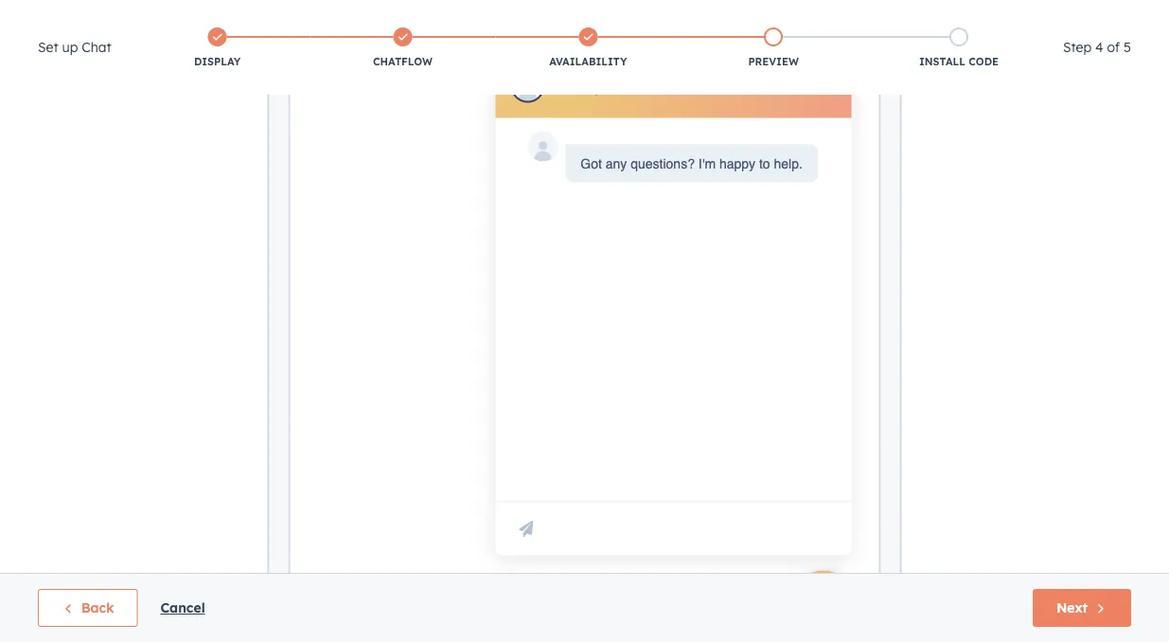 Task type: locate. For each thing, give the bounding box(es) containing it.
preview list item
[[681, 24, 867, 73]]

menu item
[[867, 0, 871, 30], [871, 0, 907, 30], [907, 0, 951, 30], [951, 0, 987, 30]]

got any questions? i'm happy to help.
[[581, 156, 803, 171]]

of
[[1108, 39, 1120, 55]]

cancel
[[160, 599, 205, 616]]

chatflow
[[373, 55, 433, 68]]

next
[[1057, 599, 1088, 616]]

list
[[125, 24, 1052, 73]]

5
[[1124, 39, 1132, 55]]

cancel button
[[160, 597, 205, 619]]

install code
[[919, 55, 999, 68]]

step
[[1063, 39, 1092, 55]]

install code list item
[[867, 24, 1052, 73]]

chat
[[82, 39, 111, 55]]

search image
[[1130, 49, 1143, 62]]

questions?
[[631, 156, 695, 171]]

list containing display
[[125, 24, 1052, 73]]

got
[[581, 156, 602, 171]]

menu
[[767, 0, 1147, 30]]

1 menu item from the left
[[867, 0, 871, 30]]

chatflow completed list item
[[310, 24, 496, 73]]

search button
[[1120, 40, 1152, 72]]

to
[[759, 156, 771, 171]]

funky
[[556, 77, 603, 96]]

next button
[[1033, 589, 1132, 627]]

happy
[[720, 156, 756, 171]]

any
[[606, 156, 627, 171]]



Task type: vqa. For each thing, say whether or not it's contained in the screenshot.
set up chat heading
yes



Task type: describe. For each thing, give the bounding box(es) containing it.
set up chat heading
[[38, 36, 111, 59]]

i'm
[[699, 156, 716, 171]]

upgrade link
[[769, 0, 865, 30]]

2 menu item from the left
[[871, 0, 907, 30]]

display
[[194, 55, 241, 68]]

preview
[[748, 55, 799, 68]]

back
[[81, 599, 114, 616]]

3 menu item from the left
[[907, 0, 951, 30]]

Search HubSpot search field
[[903, 40, 1135, 72]]

back button
[[38, 589, 138, 627]]

4
[[1096, 39, 1104, 55]]

code
[[969, 55, 999, 68]]

upgrade image
[[780, 9, 797, 26]]

set up chat
[[38, 39, 111, 55]]

set
[[38, 39, 58, 55]]

availability
[[549, 55, 627, 68]]

help.
[[774, 156, 803, 171]]

availability completed list item
[[496, 24, 681, 73]]

up
[[62, 39, 78, 55]]

display completed list item
[[125, 24, 310, 73]]

install
[[919, 55, 966, 68]]

step 4 of 5
[[1063, 39, 1132, 55]]

agent says: got any questions? i'm happy to help. element
[[581, 152, 803, 175]]

4 menu item from the left
[[951, 0, 987, 30]]



